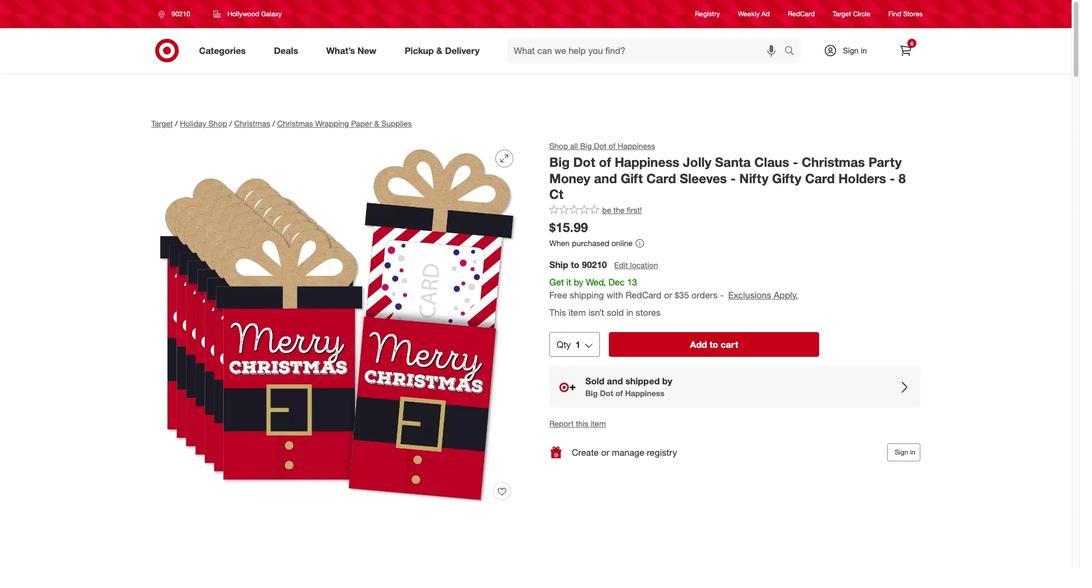 Task type: locate. For each thing, give the bounding box(es) containing it.
90210 button
[[151, 4, 202, 24]]

0 horizontal spatial target
[[151, 119, 173, 128]]

2 card from the left
[[805, 170, 835, 186]]

big up money
[[549, 154, 570, 170]]

item inside fulfillment "region"
[[568, 307, 586, 318]]

shop inside shop all big dot of happiness big dot of happiness jolly santa claus - christmas party money and gift card sleeves - nifty gifty card holders - 8 ct
[[549, 141, 568, 151]]

in inside fulfillment "region"
[[626, 307, 633, 318]]

shop left all
[[549, 141, 568, 151]]

shop right holiday
[[208, 119, 227, 128]]

dot right all
[[594, 141, 606, 151]]

to right add
[[710, 339, 718, 351]]

weekly ad
[[738, 10, 770, 18]]

christmas left wrapping on the left top
[[277, 119, 313, 128]]

redcard down 13
[[626, 289, 661, 301]]

1 vertical spatial or
[[601, 447, 609, 458]]

stores
[[636, 307, 661, 318]]

1 vertical spatial shop
[[549, 141, 568, 151]]

sign inside sign in button
[[895, 448, 908, 457]]

1 horizontal spatial item
[[591, 419, 606, 429]]

by
[[574, 277, 583, 288], [662, 376, 672, 387]]

card
[[646, 170, 676, 186], [805, 170, 835, 186]]

dot down all
[[573, 154, 595, 170]]

1 vertical spatial sign
[[895, 448, 908, 457]]

pickup
[[405, 45, 434, 56]]

and left gift
[[594, 170, 617, 186]]

hollywood
[[227, 10, 259, 18]]

1 horizontal spatial card
[[805, 170, 835, 186]]

item
[[568, 307, 586, 318], [591, 419, 606, 429]]

gift
[[621, 170, 643, 186]]

0 horizontal spatial sign in
[[843, 46, 867, 55]]

1 vertical spatial dot
[[573, 154, 595, 170]]

1 vertical spatial &
[[374, 119, 379, 128]]

report
[[549, 419, 574, 429]]

13
[[627, 277, 637, 288]]

to right ship
[[571, 259, 579, 270]]

find stores link
[[888, 9, 923, 19]]

christmas inside shop all big dot of happiness big dot of happiness jolly santa claus - christmas party money and gift card sleeves - nifty gifty card holders - 8 ct
[[802, 154, 865, 170]]

and
[[594, 170, 617, 186], [607, 376, 623, 387]]

2 horizontal spatial /
[[272, 119, 275, 128]]

1 horizontal spatial &
[[436, 45, 442, 56]]

0 vertical spatial to
[[571, 259, 579, 270]]

and right sold
[[607, 376, 623, 387]]

party
[[868, 154, 902, 170]]

90210 inside fulfillment "region"
[[582, 259, 607, 270]]

christmas up holders
[[802, 154, 865, 170]]

0 vertical spatial and
[[594, 170, 617, 186]]

1 horizontal spatial by
[[662, 376, 672, 387]]

item left isn't
[[568, 307, 586, 318]]

1 card from the left
[[646, 170, 676, 186]]

0 vertical spatial 90210
[[171, 10, 190, 18]]

0 horizontal spatial redcard
[[626, 289, 661, 301]]

1 vertical spatial of
[[599, 154, 611, 170]]

happiness inside sold and shipped by big dot of happiness
[[625, 389, 664, 398]]

1 vertical spatial in
[[626, 307, 633, 318]]

1 horizontal spatial /
[[229, 119, 232, 128]]

apply.
[[774, 289, 798, 301]]

sign
[[843, 46, 859, 55], [895, 448, 908, 457]]

item right this
[[591, 419, 606, 429]]

card right gift
[[646, 170, 676, 186]]

1 horizontal spatial sign
[[895, 448, 908, 457]]

2 vertical spatial of
[[615, 389, 623, 398]]

target left circle
[[833, 10, 851, 18]]

to
[[571, 259, 579, 270], [710, 339, 718, 351]]

redcard link
[[788, 9, 815, 19]]

categories
[[199, 45, 246, 56]]

1 horizontal spatial target
[[833, 10, 851, 18]]

0 vertical spatial in
[[861, 46, 867, 55]]

big right all
[[580, 141, 592, 151]]

1 horizontal spatial christmas
[[277, 119, 313, 128]]

/ right christmas link
[[272, 119, 275, 128]]

0 horizontal spatial or
[[601, 447, 609, 458]]

by right it on the right
[[574, 277, 583, 288]]

purchased
[[572, 238, 609, 248]]

christmas link
[[234, 119, 270, 128]]

1
[[575, 339, 580, 351]]

redcard right ad at the top of the page
[[788, 10, 815, 18]]

circle
[[853, 10, 870, 18]]

1 horizontal spatial to
[[710, 339, 718, 351]]

free
[[549, 289, 567, 301]]

0 horizontal spatial to
[[571, 259, 579, 270]]

new
[[358, 45, 377, 56]]

first!
[[627, 205, 642, 215]]

0 vertical spatial sign
[[843, 46, 859, 55]]

ad
[[761, 10, 770, 18]]

in
[[861, 46, 867, 55], [626, 307, 633, 318], [910, 448, 915, 457]]

redcard
[[788, 10, 815, 18], [626, 289, 661, 301]]

shipped
[[625, 376, 660, 387]]

online
[[612, 238, 633, 248]]

1 vertical spatial and
[[607, 376, 623, 387]]

christmas right "holiday shop" link
[[234, 119, 270, 128]]

big down sold
[[585, 389, 598, 398]]

big
[[580, 141, 592, 151], [549, 154, 570, 170], [585, 389, 598, 398]]

wrapping
[[315, 119, 349, 128]]

deals link
[[264, 38, 312, 63]]

3 / from the left
[[272, 119, 275, 128]]

2 vertical spatial big
[[585, 389, 598, 398]]

& right paper
[[374, 119, 379, 128]]

registry link
[[695, 9, 720, 19]]

0 horizontal spatial in
[[626, 307, 633, 318]]

to for cart
[[710, 339, 718, 351]]

8
[[899, 170, 906, 186]]

0 vertical spatial or
[[664, 289, 672, 301]]

0 horizontal spatial by
[[574, 277, 583, 288]]

1 vertical spatial item
[[591, 419, 606, 429]]

1 vertical spatial 90210
[[582, 259, 607, 270]]

search button
[[779, 38, 806, 65]]

delivery
[[445, 45, 480, 56]]

- right "orders"
[[720, 289, 724, 301]]

holiday shop link
[[180, 119, 227, 128]]

1 horizontal spatial shop
[[549, 141, 568, 151]]

1 vertical spatial redcard
[[626, 289, 661, 301]]

shop all big dot of happiness big dot of happiness jolly santa claus - christmas party money and gift card sleeves - nifty gifty card holders - 8 ct
[[549, 141, 906, 202]]

2 vertical spatial happiness
[[625, 389, 664, 398]]

dec
[[608, 277, 625, 288]]

0 horizontal spatial shop
[[208, 119, 227, 128]]

of
[[609, 141, 615, 151], [599, 154, 611, 170], [615, 389, 623, 398]]

1 vertical spatial happiness
[[615, 154, 679, 170]]

/
[[175, 119, 178, 128], [229, 119, 232, 128], [272, 119, 275, 128]]

to inside 'button'
[[710, 339, 718, 351]]

orders
[[692, 289, 718, 301]]

0 horizontal spatial sign
[[843, 46, 859, 55]]

target for target circle
[[833, 10, 851, 18]]

1 vertical spatial by
[[662, 376, 672, 387]]

1 horizontal spatial or
[[664, 289, 672, 301]]

0 vertical spatial by
[[574, 277, 583, 288]]

0 horizontal spatial item
[[568, 307, 586, 318]]

by right shipped
[[662, 376, 672, 387]]

1 vertical spatial to
[[710, 339, 718, 351]]

qty
[[557, 339, 571, 351]]

1 horizontal spatial in
[[861, 46, 867, 55]]

0 horizontal spatial 90210
[[171, 10, 190, 18]]

target inside 'link'
[[833, 10, 851, 18]]

6 link
[[893, 38, 918, 63]]

1 horizontal spatial 90210
[[582, 259, 607, 270]]

be the first!
[[602, 205, 642, 215]]

0 horizontal spatial /
[[175, 119, 178, 128]]

target left holiday
[[151, 119, 173, 128]]

0 vertical spatial target
[[833, 10, 851, 18]]

2 vertical spatial in
[[910, 448, 915, 457]]

gifty
[[772, 170, 802, 186]]

big inside sold and shipped by big dot of happiness
[[585, 389, 598, 398]]

or left $35
[[664, 289, 672, 301]]

shop
[[208, 119, 227, 128], [549, 141, 568, 151]]

sign in link
[[814, 38, 884, 63]]

manage
[[612, 447, 644, 458]]

or right create
[[601, 447, 609, 458]]

0 horizontal spatial card
[[646, 170, 676, 186]]

0 vertical spatial item
[[568, 307, 586, 318]]

/ left christmas link
[[229, 119, 232, 128]]

1 vertical spatial target
[[151, 119, 173, 128]]

2 / from the left
[[229, 119, 232, 128]]

2 vertical spatial dot
[[600, 389, 613, 398]]

0 vertical spatial &
[[436, 45, 442, 56]]

1 vertical spatial sign in
[[895, 448, 915, 457]]

shipping
[[570, 289, 604, 301]]

target for target / holiday shop / christmas / christmas wrapping paper & supplies
[[151, 119, 173, 128]]

0 vertical spatial of
[[609, 141, 615, 151]]

2 horizontal spatial christmas
[[802, 154, 865, 170]]

$35
[[675, 289, 689, 301]]

1 horizontal spatial sign in
[[895, 448, 915, 457]]

search
[[779, 46, 806, 57]]

dot down sold
[[600, 389, 613, 398]]

0 vertical spatial redcard
[[788, 10, 815, 18]]

1 horizontal spatial redcard
[[788, 10, 815, 18]]

big dot of happiness jolly santa claus - christmas party money and gift card sleeves - nifty gifty card holders - 8 ct, 1 of 9 image
[[151, 141, 522, 512]]

target
[[833, 10, 851, 18], [151, 119, 173, 128]]

christmas
[[234, 119, 270, 128], [277, 119, 313, 128], [802, 154, 865, 170]]

/ right target link
[[175, 119, 178, 128]]

find
[[888, 10, 901, 18]]

report this item button
[[549, 418, 606, 430]]

galaxy
[[261, 10, 282, 18]]

christmas wrapping paper & supplies link
[[277, 119, 412, 128]]

2 horizontal spatial in
[[910, 448, 915, 457]]

& right pickup
[[436, 45, 442, 56]]

card right gifty at the top right
[[805, 170, 835, 186]]



Task type: vqa. For each thing, say whether or not it's contained in the screenshot.
$3.49
no



Task type: describe. For each thing, give the bounding box(es) containing it.
redcard inside 'get it by wed, dec 13 free shipping with redcard or $35 orders - exclusions apply.'
[[626, 289, 661, 301]]

sign inside sign in link
[[843, 46, 859, 55]]

pickup & delivery
[[405, 45, 480, 56]]

supplies
[[381, 119, 412, 128]]

report this item
[[549, 419, 606, 429]]

registry
[[695, 10, 720, 18]]

90210 inside 'dropdown button'
[[171, 10, 190, 18]]

paper
[[351, 119, 372, 128]]

add
[[690, 339, 707, 351]]

exclusions
[[728, 289, 771, 301]]

add to cart button
[[609, 333, 819, 357]]

when purchased online
[[549, 238, 633, 248]]

1 / from the left
[[175, 119, 178, 128]]

6
[[910, 40, 914, 47]]

0 vertical spatial dot
[[594, 141, 606, 151]]

What can we help you find? suggestions appear below search field
[[507, 38, 787, 63]]

be the first! link
[[549, 205, 642, 216]]

weekly ad link
[[738, 9, 770, 19]]

categories link
[[189, 38, 260, 63]]

by inside sold and shipped by big dot of happiness
[[662, 376, 672, 387]]

holiday
[[180, 119, 206, 128]]

this
[[576, 419, 588, 429]]

sold
[[607, 307, 624, 318]]

0 vertical spatial big
[[580, 141, 592, 151]]

what's new
[[326, 45, 377, 56]]

sign in button
[[887, 444, 920, 462]]

qty 1
[[557, 339, 580, 351]]

and inside sold and shipped by big dot of happiness
[[607, 376, 623, 387]]

it
[[566, 277, 571, 288]]

pickup & delivery link
[[395, 38, 494, 63]]

target / holiday shop / christmas / christmas wrapping paper & supplies
[[151, 119, 412, 128]]

wed,
[[586, 277, 606, 288]]

in inside button
[[910, 448, 915, 457]]

all
[[570, 141, 578, 151]]

0 horizontal spatial christmas
[[234, 119, 270, 128]]

this item isn't sold in stores
[[549, 307, 661, 318]]

ship to 90210
[[549, 259, 607, 270]]

isn't
[[588, 307, 604, 318]]

cart
[[721, 339, 738, 351]]

of inside sold and shipped by big dot of happiness
[[615, 389, 623, 398]]

when
[[549, 238, 570, 248]]

this
[[549, 307, 566, 318]]

item inside button
[[591, 419, 606, 429]]

the
[[613, 205, 625, 215]]

what's
[[326, 45, 355, 56]]

by inside 'get it by wed, dec 13 free shipping with redcard or $35 orders - exclusions apply.'
[[574, 277, 583, 288]]

- left the 8
[[890, 170, 895, 186]]

0 vertical spatial happiness
[[618, 141, 655, 151]]

sleeves
[[680, 170, 727, 186]]

- down santa
[[731, 170, 736, 186]]

deals
[[274, 45, 298, 56]]

$15.99
[[549, 219, 588, 235]]

create
[[572, 447, 599, 458]]

what's new link
[[317, 38, 391, 63]]

target link
[[151, 119, 173, 128]]

or inside 'get it by wed, dec 13 free shipping with redcard or $35 orders - exclusions apply.'
[[664, 289, 672, 301]]

- inside 'get it by wed, dec 13 free shipping with redcard or $35 orders - exclusions apply.'
[[720, 289, 724, 301]]

to for 90210
[[571, 259, 579, 270]]

ct
[[549, 186, 563, 202]]

find stores
[[888, 10, 923, 18]]

edit location button
[[614, 259, 659, 272]]

claus
[[754, 154, 789, 170]]

be
[[602, 205, 611, 215]]

location
[[630, 260, 658, 270]]

sign in inside button
[[895, 448, 915, 457]]

santa
[[715, 154, 751, 170]]

edit location
[[614, 260, 658, 270]]

0 vertical spatial sign in
[[843, 46, 867, 55]]

0 horizontal spatial &
[[374, 119, 379, 128]]

stores
[[903, 10, 923, 18]]

add to cart
[[690, 339, 738, 351]]

weekly
[[738, 10, 760, 18]]

money
[[549, 170, 590, 186]]

0 vertical spatial shop
[[208, 119, 227, 128]]

get it by wed, dec 13 free shipping with redcard or $35 orders - exclusions apply.
[[549, 277, 798, 301]]

edit
[[614, 260, 628, 270]]

1 vertical spatial big
[[549, 154, 570, 170]]

create or manage registry
[[572, 447, 677, 458]]

get
[[549, 277, 564, 288]]

target circle
[[833, 10, 870, 18]]

jolly
[[683, 154, 711, 170]]

hollywood galaxy button
[[207, 4, 289, 24]]

ship
[[549, 259, 568, 270]]

nifty
[[739, 170, 769, 186]]

- up gifty at the top right
[[793, 154, 798, 170]]

and inside shop all big dot of happiness big dot of happiness jolly santa claus - christmas party money and gift card sleeves - nifty gifty card holders - 8 ct
[[594, 170, 617, 186]]

target circle link
[[833, 9, 870, 19]]

dot inside sold and shipped by big dot of happiness
[[600, 389, 613, 398]]

exclusions apply. link
[[728, 289, 798, 301]]

hollywood galaxy
[[227, 10, 282, 18]]

sold and shipped by big dot of happiness
[[585, 376, 672, 398]]

with
[[606, 289, 623, 301]]

fulfillment region
[[549, 259, 920, 408]]



